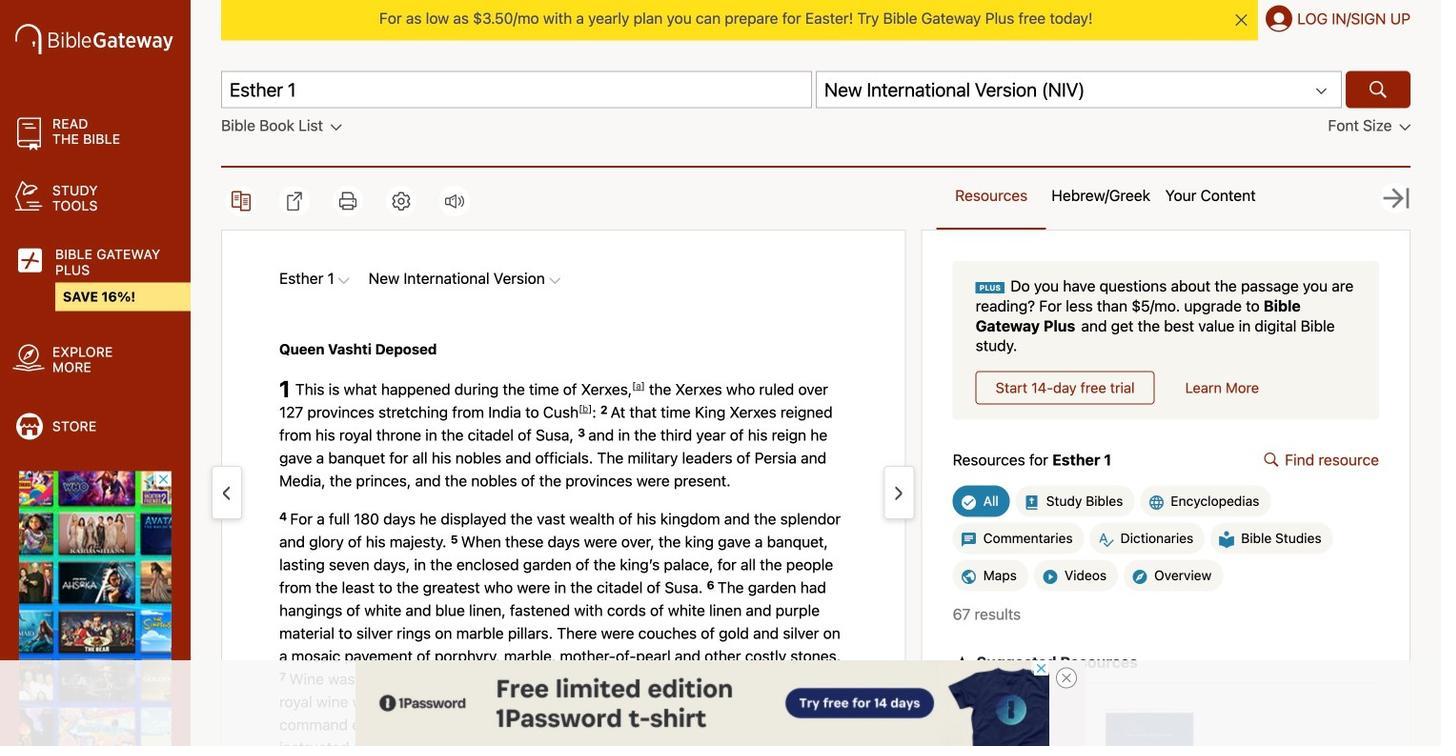 Task type: locate. For each thing, give the bounding box(es) containing it.
None search field
[[221, 71, 1411, 108]]

listen to esther 1 image
[[445, 193, 464, 209]]

0 horizontal spatial advertisement element
[[19, 471, 172, 746]]

user notice alert
[[191, 0, 1441, 40]]

1 horizontal spatial advertisement element
[[356, 661, 1050, 746]]

esther 2 image
[[896, 483, 902, 504]]

niv grace and truth study bible image
[[953, 705, 1048, 746]]

advertisement element
[[19, 471, 172, 746], [356, 661, 1050, 746]]



Task type: describe. For each thing, give the bounding box(es) containing it.
close sidebar image
[[1381, 183, 1412, 214]]

nehemiah 13 image
[[223, 483, 230, 504]]

niv study bible notes, fully revised edition image
[[1104, 705, 1199, 746]]

Quick Search text field
[[221, 71, 812, 108]]

search image
[[1367, 78, 1390, 101]]



Task type: vqa. For each thing, say whether or not it's contained in the screenshot.
Close Sidebar Icon
yes



